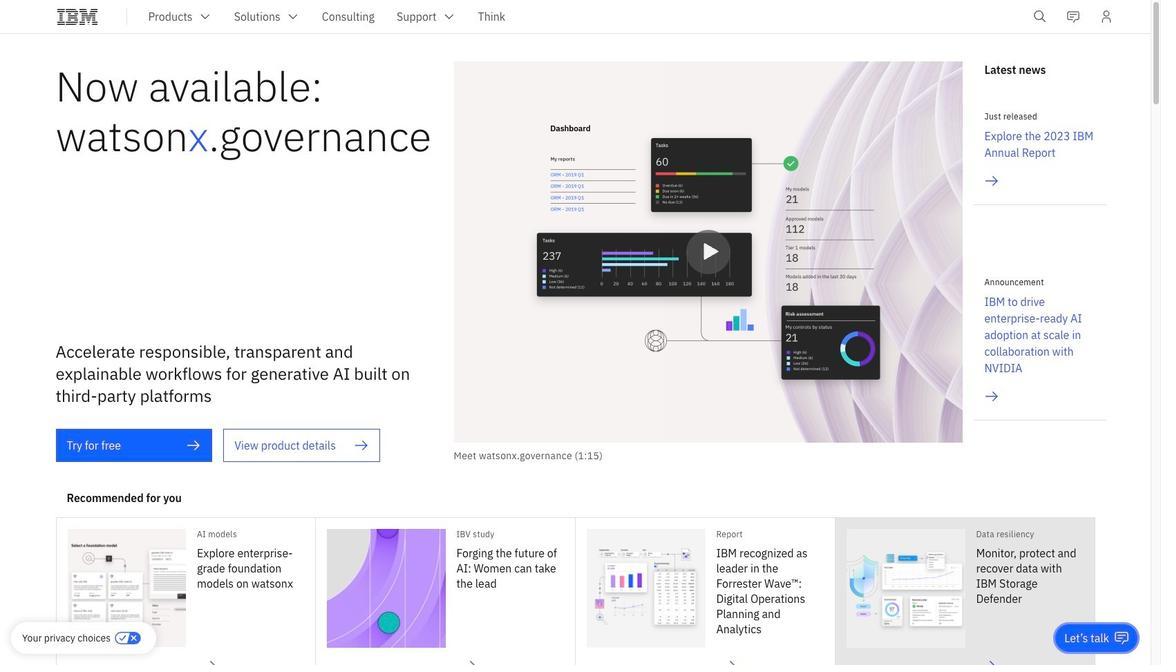 Task type: locate. For each thing, give the bounding box(es) containing it.
your privacy choices element
[[22, 631, 111, 646]]



Task type: describe. For each thing, give the bounding box(es) containing it.
let's talk element
[[1065, 631, 1109, 646]]



